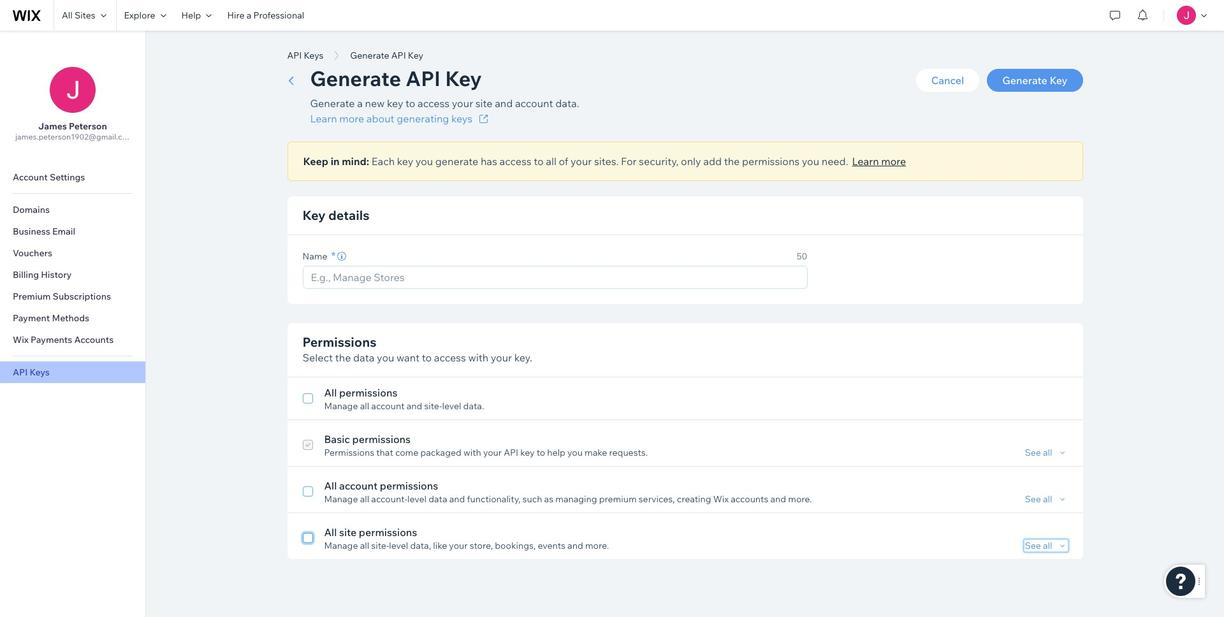 Task type: locate. For each thing, give the bounding box(es) containing it.
your right of
[[571, 155, 592, 168]]

key up 'learn more about generating keys'
[[387, 97, 404, 110]]

1 vertical spatial permissions
[[324, 447, 375, 459]]

1 horizontal spatial wix
[[714, 494, 729, 505]]

level up packaged
[[442, 401, 462, 412]]

permissions inside all permissions manage all account and site-level data.
[[339, 387, 398, 399]]

you inside permissions select the data you want to access with your key.
[[377, 352, 395, 364]]

all
[[546, 155, 557, 168], [360, 401, 369, 412], [1044, 447, 1053, 459], [360, 494, 369, 505], [1044, 494, 1053, 505], [360, 540, 369, 552], [1044, 540, 1053, 552]]

1 vertical spatial api keys
[[13, 367, 50, 378]]

all site permissions
[[324, 526, 417, 539]]

1 vertical spatial manage
[[324, 494, 358, 505]]

learn inside learn more about generating keys link
[[310, 112, 337, 125]]

the right select
[[335, 352, 351, 364]]

history
[[41, 269, 72, 281]]

1 horizontal spatial data.
[[556, 97, 580, 110]]

permissions up select
[[303, 334, 377, 350]]

2 see all button from the top
[[1026, 494, 1068, 505]]

0 horizontal spatial site-
[[371, 540, 389, 552]]

to right want
[[422, 352, 432, 364]]

like
[[433, 540, 447, 552]]

see for basic permissions
[[1026, 447, 1042, 459]]

1 vertical spatial account
[[371, 401, 405, 412]]

managing
[[556, 494, 598, 505]]

site- down the all site permissions
[[371, 540, 389, 552]]

0 horizontal spatial data.
[[464, 401, 484, 412]]

the right the add
[[725, 155, 740, 168]]

0 vertical spatial see all button
[[1026, 447, 1068, 459]]

1 vertical spatial see all
[[1026, 494, 1053, 505]]

1 see all button from the top
[[1026, 447, 1068, 459]]

api keys for 'api keys' button
[[287, 50, 324, 61]]

1 see from the top
[[1026, 447, 1042, 459]]

premium subscriptions
[[13, 291, 111, 302]]

permissions inside permissions select the data you want to access with your key.
[[303, 334, 377, 350]]

2 vertical spatial level
[[389, 540, 408, 552]]

see for all account permissions
[[1026, 494, 1042, 505]]

0 vertical spatial permissions
[[303, 334, 377, 350]]

2 see all from the top
[[1026, 494, 1053, 505]]

2 see from the top
[[1026, 494, 1042, 505]]

manage all site-level data, like your store, bookings, events and more.
[[324, 540, 609, 552]]

keys inside sidebar element
[[30, 367, 50, 378]]

0 vertical spatial with
[[469, 352, 489, 364]]

want
[[397, 352, 420, 364]]

api keys button
[[281, 46, 330, 65]]

learn up keep
[[310, 112, 337, 125]]

1 horizontal spatial site-
[[425, 401, 442, 412]]

manage down the all site permissions
[[324, 540, 358, 552]]

all account permissions
[[324, 480, 439, 493]]

1 vertical spatial a
[[357, 97, 363, 110]]

keys down the payments
[[30, 367, 50, 378]]

a left new
[[357, 97, 363, 110]]

your
[[452, 97, 473, 110], [571, 155, 592, 168], [491, 352, 512, 364], [484, 447, 502, 459], [449, 540, 468, 552]]

2 manage from the top
[[324, 494, 358, 505]]

0 vertical spatial api keys
[[287, 50, 324, 61]]

and up come
[[407, 401, 423, 412]]

your inside permissions select the data you want to access with your key.
[[491, 352, 512, 364]]

1 vertical spatial site
[[339, 526, 357, 539]]

site up learn more about generating keys link
[[476, 97, 493, 110]]

0 vertical spatial data
[[353, 352, 375, 364]]

account
[[13, 172, 48, 183]]

0 vertical spatial more.
[[789, 494, 812, 505]]

3 see from the top
[[1026, 540, 1042, 552]]

name
[[303, 251, 328, 262]]

with right packaged
[[464, 447, 482, 459]]

1 horizontal spatial the
[[725, 155, 740, 168]]

0 vertical spatial wix
[[13, 334, 29, 346]]

permissions up basic permissions
[[339, 387, 398, 399]]

level for all site permissions
[[389, 540, 408, 552]]

you left the generate
[[416, 155, 433, 168]]

level down the all account permissions
[[408, 494, 427, 505]]

api
[[287, 50, 302, 61], [392, 50, 406, 61], [406, 66, 441, 91], [13, 367, 28, 378], [504, 447, 519, 459]]

see
[[1026, 447, 1042, 459], [1026, 494, 1042, 505], [1026, 540, 1042, 552]]

0 vertical spatial data.
[[556, 97, 580, 110]]

events
[[538, 540, 566, 552]]

come
[[395, 447, 419, 459]]

0 vertical spatial access
[[418, 97, 450, 110]]

0 vertical spatial see
[[1026, 447, 1042, 459]]

permissions for permissions that come packaged with your api key to help you make requests.
[[324, 447, 375, 459]]

1 vertical spatial level
[[408, 494, 427, 505]]

professional
[[254, 10, 304, 21]]

1 see all from the top
[[1026, 447, 1053, 459]]

james peterson james.peterson1902@gmail.com
[[15, 121, 134, 142]]

0 horizontal spatial learn
[[310, 112, 337, 125]]

key
[[387, 97, 404, 110], [397, 155, 414, 168], [521, 447, 535, 459]]

select
[[303, 352, 333, 364]]

permissions down 'basic'
[[324, 447, 375, 459]]

None checkbox
[[303, 432, 313, 459], [303, 525, 1068, 552], [303, 432, 313, 459], [303, 525, 1068, 552]]

and left functionality,
[[450, 494, 465, 505]]

api keys inside sidebar element
[[13, 367, 50, 378]]

business
[[13, 226, 50, 237]]

as
[[545, 494, 554, 505]]

permissions for permissions select the data you want to access with your key.
[[303, 334, 377, 350]]

keys for 'api keys' button
[[304, 50, 324, 61]]

0 vertical spatial a
[[247, 10, 252, 21]]

1 horizontal spatial learn
[[853, 155, 880, 168]]

1 vertical spatial keys
[[30, 367, 50, 378]]

0 horizontal spatial more.
[[586, 540, 609, 552]]

0 horizontal spatial keys
[[30, 367, 50, 378]]

1 horizontal spatial a
[[357, 97, 363, 110]]

cancel button
[[917, 69, 980, 92]]

all inside all permissions manage all account and site-level data.
[[324, 387, 337, 399]]

access right has
[[500, 155, 532, 168]]

2 vertical spatial see all
[[1026, 540, 1053, 552]]

2 vertical spatial account
[[339, 480, 378, 493]]

your left key.
[[491, 352, 512, 364]]

wix right creating
[[714, 494, 729, 505]]

level
[[442, 401, 462, 412], [408, 494, 427, 505], [389, 540, 408, 552]]

1 horizontal spatial more
[[882, 155, 907, 168]]

keys inside button
[[304, 50, 324, 61]]

has
[[481, 155, 498, 168]]

account-
[[371, 494, 408, 505]]

permissions
[[303, 334, 377, 350], [324, 447, 375, 459]]

0 vertical spatial keys
[[304, 50, 324, 61]]

1 vertical spatial more
[[882, 155, 907, 168]]

api down wix payments accounts
[[13, 367, 28, 378]]

all for all sites
[[62, 10, 73, 21]]

site
[[476, 97, 493, 110], [339, 526, 357, 539]]

more. right events
[[586, 540, 609, 552]]

with inside permissions select the data you want to access with your key.
[[469, 352, 489, 364]]

manage for account
[[324, 494, 358, 505]]

permissions down account-
[[359, 526, 417, 539]]

2 vertical spatial see all button
[[1026, 540, 1068, 552]]

manage all account-level data and functionality, such as managing premium services, creating wix accounts and more.
[[324, 494, 812, 505]]

you right help
[[568, 447, 583, 459]]

wix
[[13, 334, 29, 346], [714, 494, 729, 505]]

manage up 'basic'
[[324, 401, 358, 412]]

key inside 'button'
[[1050, 74, 1068, 87]]

1 horizontal spatial data
[[429, 494, 448, 505]]

api up generate a new key to access your site and account data.
[[406, 66, 441, 91]]

0 horizontal spatial a
[[247, 10, 252, 21]]

james
[[38, 121, 67, 132]]

a right hire
[[247, 10, 252, 21]]

1 vertical spatial data.
[[464, 401, 484, 412]]

more. right accounts
[[789, 494, 812, 505]]

0 vertical spatial learn
[[310, 112, 337, 125]]

key right each
[[397, 155, 414, 168]]

50
[[797, 251, 808, 262]]

data. up of
[[556, 97, 580, 110]]

learn more link
[[853, 154, 907, 169]]

access right want
[[434, 352, 466, 364]]

2 vertical spatial key
[[521, 447, 535, 459]]

with left key.
[[469, 352, 489, 364]]

explore
[[124, 10, 155, 21]]

3 see all from the top
[[1026, 540, 1053, 552]]

2 vertical spatial see
[[1026, 540, 1042, 552]]

1 manage from the top
[[324, 401, 358, 412]]

0 vertical spatial the
[[725, 155, 740, 168]]

to left of
[[534, 155, 544, 168]]

the
[[725, 155, 740, 168], [335, 352, 351, 364]]

keys down professional
[[304, 50, 324, 61]]

1 horizontal spatial api keys
[[287, 50, 324, 61]]

0 horizontal spatial data
[[353, 352, 375, 364]]

all
[[62, 10, 73, 21], [324, 387, 337, 399], [324, 480, 337, 493], [324, 526, 337, 539]]

site-
[[425, 401, 442, 412], [371, 540, 389, 552]]

help button
[[174, 0, 220, 31]]

manage
[[324, 401, 358, 412], [324, 494, 358, 505], [324, 540, 358, 552]]

0 vertical spatial site
[[476, 97, 493, 110]]

api up 'learn more about generating keys'
[[392, 50, 406, 61]]

0 vertical spatial site-
[[425, 401, 442, 412]]

requests.
[[610, 447, 648, 459]]

1 vertical spatial the
[[335, 352, 351, 364]]

account
[[515, 97, 554, 110], [371, 401, 405, 412], [339, 480, 378, 493]]

level left data,
[[389, 540, 408, 552]]

more left the about
[[340, 112, 364, 125]]

3 manage from the top
[[324, 540, 358, 552]]

about
[[367, 112, 395, 125]]

data up 'like'
[[429, 494, 448, 505]]

you
[[416, 155, 433, 168], [802, 155, 820, 168], [377, 352, 395, 364], [568, 447, 583, 459]]

and inside all permissions manage all account and site-level data.
[[407, 401, 423, 412]]

0 vertical spatial see all
[[1026, 447, 1053, 459]]

1 vertical spatial wix
[[714, 494, 729, 505]]

learn more about generating keys
[[310, 112, 473, 125]]

api keys down the payments
[[13, 367, 50, 378]]

vouchers
[[13, 248, 52, 259]]

0 horizontal spatial wix
[[13, 334, 29, 346]]

data left want
[[353, 352, 375, 364]]

more right the need.
[[882, 155, 907, 168]]

all for all account permissions
[[324, 480, 337, 493]]

name *
[[303, 249, 336, 263]]

key left help
[[521, 447, 535, 459]]

you left want
[[377, 352, 395, 364]]

learn
[[310, 112, 337, 125], [853, 155, 880, 168]]

2 vertical spatial manage
[[324, 540, 358, 552]]

permissions
[[743, 155, 800, 168], [339, 387, 398, 399], [353, 433, 411, 446], [380, 480, 439, 493], [359, 526, 417, 539]]

generate
[[436, 155, 479, 168]]

your right 'like'
[[449, 540, 468, 552]]

manage down the all account permissions
[[324, 494, 358, 505]]

accounts
[[731, 494, 769, 505]]

in
[[331, 155, 340, 168]]

api keys down professional
[[287, 50, 324, 61]]

key inside button
[[408, 50, 424, 61]]

new
[[365, 97, 385, 110]]

0 vertical spatial level
[[442, 401, 462, 412]]

site down the all account permissions
[[339, 526, 357, 539]]

data. up permissions that come packaged with your api key to help you make requests.
[[464, 401, 484, 412]]

1 horizontal spatial keys
[[304, 50, 324, 61]]

billing history link
[[0, 264, 145, 286]]

3 see all button from the top
[[1026, 540, 1068, 552]]

2 vertical spatial access
[[434, 352, 466, 364]]

help
[[182, 10, 201, 21]]

generate api key up new
[[350, 50, 424, 61]]

0 vertical spatial generate api key
[[350, 50, 424, 61]]

data inside permissions select the data you want to access with your key.
[[353, 352, 375, 364]]

1 horizontal spatial more.
[[789, 494, 812, 505]]

keys
[[304, 50, 324, 61], [30, 367, 50, 378]]

data.
[[556, 97, 580, 110], [464, 401, 484, 412]]

email
[[52, 226, 75, 237]]

api inside sidebar element
[[13, 367, 28, 378]]

0 horizontal spatial more
[[340, 112, 364, 125]]

premium subscriptions link
[[0, 286, 145, 308]]

level inside all permissions manage all account and site-level data.
[[442, 401, 462, 412]]

0 vertical spatial manage
[[324, 401, 358, 412]]

1 vertical spatial site-
[[371, 540, 389, 552]]

store,
[[470, 540, 493, 552]]

see all
[[1026, 447, 1053, 459], [1026, 494, 1053, 505], [1026, 540, 1053, 552]]

see all button
[[1026, 447, 1068, 459], [1026, 494, 1068, 505], [1026, 540, 1068, 552]]

0 horizontal spatial api keys
[[13, 367, 50, 378]]

learn right the need.
[[853, 155, 880, 168]]

site- up packaged
[[425, 401, 442, 412]]

level for all account permissions
[[408, 494, 427, 505]]

with
[[469, 352, 489, 364], [464, 447, 482, 459]]

generate api key down generate api key button in the top of the page
[[310, 66, 482, 91]]

1 vertical spatial see all button
[[1026, 494, 1068, 505]]

1 vertical spatial see
[[1026, 494, 1042, 505]]

wix down payment
[[13, 334, 29, 346]]

accounts
[[74, 334, 114, 346]]

subscriptions
[[53, 291, 111, 302]]

the inside permissions select the data you want to access with your key.
[[335, 352, 351, 364]]

0 horizontal spatial the
[[335, 352, 351, 364]]

None checkbox
[[303, 385, 1068, 412], [303, 478, 1068, 505], [303, 385, 1068, 412], [303, 478, 1068, 505]]

api keys inside button
[[287, 50, 324, 61]]

1 vertical spatial access
[[500, 155, 532, 168]]

sites
[[75, 10, 95, 21]]

access up generating
[[418, 97, 450, 110]]

a for new
[[357, 97, 363, 110]]



Task type: vqa. For each thing, say whether or not it's contained in the screenshot.
'has'
yes



Task type: describe. For each thing, give the bounding box(es) containing it.
creating
[[677, 494, 712, 505]]

data. inside all permissions manage all account and site-level data.
[[464, 401, 484, 412]]

and right accounts
[[771, 494, 787, 505]]

see for all site permissions
[[1026, 540, 1042, 552]]

each
[[372, 155, 395, 168]]

1 vertical spatial data
[[429, 494, 448, 505]]

you left the need.
[[802, 155, 820, 168]]

peterson
[[69, 121, 107, 132]]

see all for all account permissions
[[1026, 494, 1053, 505]]

see all button for all account permissions
[[1026, 494, 1068, 505]]

that
[[377, 447, 393, 459]]

to left help
[[537, 447, 546, 459]]

manage inside all permissions manage all account and site-level data.
[[324, 401, 358, 412]]

packaged
[[421, 447, 462, 459]]

1 horizontal spatial site
[[476, 97, 493, 110]]

add
[[704, 155, 722, 168]]

0 horizontal spatial site
[[339, 526, 357, 539]]

generate inside button
[[350, 50, 390, 61]]

see all for all site permissions
[[1026, 540, 1053, 552]]

all permissions manage all account and site-level data.
[[324, 387, 484, 412]]

james.peterson1902@gmail.com
[[15, 132, 134, 142]]

services,
[[639, 494, 675, 505]]

billing
[[13, 269, 39, 281]]

a for professional
[[247, 10, 252, 21]]

data,
[[410, 540, 431, 552]]

see all button for basic permissions
[[1026, 447, 1068, 459]]

generating
[[397, 112, 449, 125]]

your up functionality,
[[484, 447, 502, 459]]

learn more about generating keys link
[[310, 111, 580, 126]]

domains link
[[0, 199, 145, 221]]

account settings
[[13, 172, 85, 183]]

all sites
[[62, 10, 95, 21]]

settings
[[50, 172, 85, 183]]

to up generating
[[406, 97, 416, 110]]

api left help
[[504, 447, 519, 459]]

payments
[[31, 334, 72, 346]]

bookings,
[[495, 540, 536, 552]]

all for all site permissions
[[324, 526, 337, 539]]

generate a new key to access your site and account data.
[[310, 97, 580, 110]]

keep in mind: each key you generate has access to all of your sites. for security, only add the permissions you need. learn more
[[303, 155, 907, 168]]

generate api key button
[[344, 46, 430, 65]]

and right events
[[568, 540, 584, 552]]

hire a professional
[[227, 10, 304, 21]]

all inside all permissions manage all account and site-level data.
[[360, 401, 369, 412]]

permissions right the add
[[743, 155, 800, 168]]

premium
[[13, 291, 51, 302]]

0 vertical spatial more
[[340, 112, 364, 125]]

permissions up that
[[353, 433, 411, 446]]

make
[[585, 447, 608, 459]]

0 vertical spatial account
[[515, 97, 554, 110]]

keys for api keys link at the bottom of page
[[30, 367, 50, 378]]

account settings link
[[0, 167, 145, 188]]

1 vertical spatial with
[[464, 447, 482, 459]]

access inside permissions select the data you want to access with your key.
[[434, 352, 466, 364]]

api keys for api keys link at the bottom of page
[[13, 367, 50, 378]]

vouchers link
[[0, 242, 145, 264]]

business email
[[13, 226, 75, 237]]

permissions select the data you want to access with your key.
[[303, 334, 533, 364]]

payment methods link
[[0, 308, 145, 329]]

premium
[[600, 494, 637, 505]]

mind:
[[342, 155, 369, 168]]

permissions that come packaged with your api key to help you make requests.
[[324, 447, 648, 459]]

help
[[548, 447, 566, 459]]

generate inside 'button'
[[1003, 74, 1048, 87]]

1 vertical spatial learn
[[853, 155, 880, 168]]

E.g., Manage Stores field
[[307, 267, 804, 288]]

and up has
[[495, 97, 513, 110]]

only
[[681, 155, 702, 168]]

api down professional
[[287, 50, 302, 61]]

business email link
[[0, 221, 145, 242]]

generate api key inside button
[[350, 50, 424, 61]]

wix inside sidebar element
[[13, 334, 29, 346]]

account inside all permissions manage all account and site-level data.
[[371, 401, 405, 412]]

for
[[621, 155, 637, 168]]

0 vertical spatial key
[[387, 97, 404, 110]]

methods
[[52, 313, 89, 324]]

all for all permissions manage all account and site-level data.
[[324, 387, 337, 399]]

generate key button
[[988, 69, 1084, 92]]

1 vertical spatial generate api key
[[310, 66, 482, 91]]

1 vertical spatial key
[[397, 155, 414, 168]]

manage for site
[[324, 540, 358, 552]]

sites.
[[595, 155, 619, 168]]

your up keys
[[452, 97, 473, 110]]

keys
[[452, 112, 473, 125]]

key.
[[515, 352, 533, 364]]

keep
[[303, 155, 329, 168]]

to inside permissions select the data you want to access with your key.
[[422, 352, 432, 364]]

1 vertical spatial more.
[[586, 540, 609, 552]]

sidebar element
[[0, 31, 146, 618]]

of
[[559, 155, 569, 168]]

hire a professional link
[[220, 0, 312, 31]]

hire
[[227, 10, 245, 21]]

basic
[[324, 433, 350, 446]]

see all for basic permissions
[[1026, 447, 1053, 459]]

such
[[523, 494, 543, 505]]

wix payments accounts link
[[0, 329, 145, 351]]

cancel
[[932, 74, 965, 87]]

payment methods
[[13, 313, 89, 324]]

payment
[[13, 313, 50, 324]]

site- inside all permissions manage all account and site-level data.
[[425, 401, 442, 412]]

generate key
[[1003, 74, 1068, 87]]

*
[[331, 249, 336, 263]]

api keys link
[[0, 362, 145, 383]]

wix payments accounts
[[13, 334, 114, 346]]

permissions up account-
[[380, 480, 439, 493]]

functionality,
[[467, 494, 521, 505]]

security,
[[639, 155, 679, 168]]

basic permissions
[[324, 433, 411, 446]]

billing history
[[13, 269, 72, 281]]

see all button for all site permissions
[[1026, 540, 1068, 552]]



